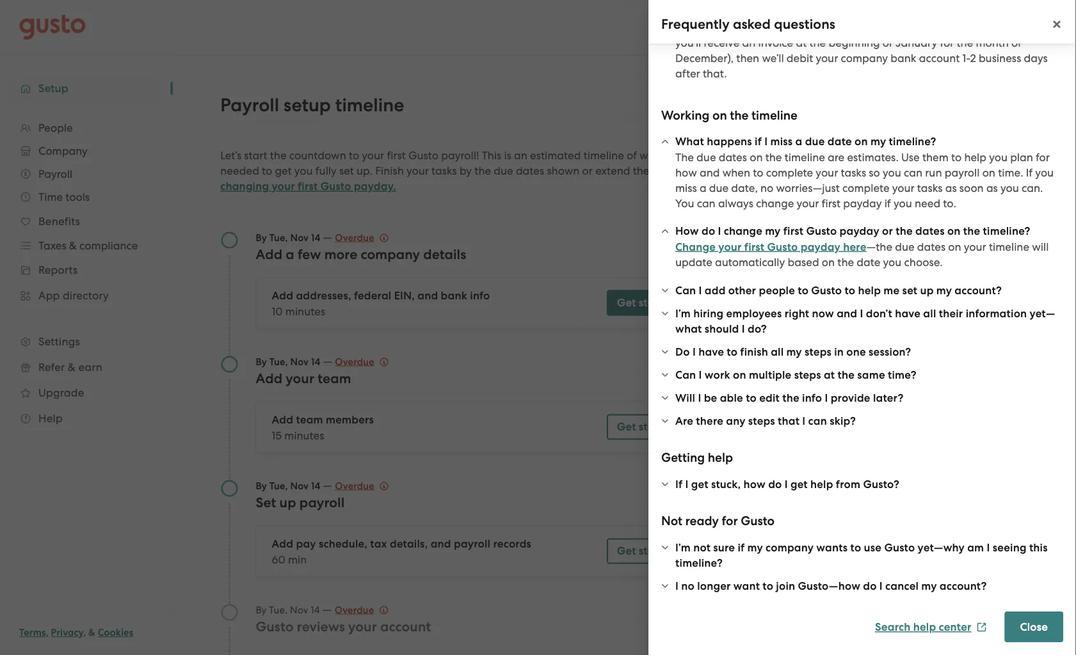 Task type: vqa. For each thing, say whether or not it's contained in the screenshot.
are's 'You'
no



Task type: locate. For each thing, give the bounding box(es) containing it.
and right "now"
[[837, 307, 858, 320]]

overdue for payroll
[[335, 481, 375, 492]]

to.
[[944, 197, 957, 210]]

1 get from the top
[[617, 297, 636, 310]]

up for my
[[921, 284, 934, 297]]

my up change your first gusto payday here
[[765, 225, 781, 238]]

2 vertical spatial company
[[766, 542, 814, 555]]

1 horizontal spatial ready
[[921, 163, 955, 177]]

— up more
[[323, 231, 332, 244]]

(i.e.,
[[1026, 21, 1046, 34]]

all
[[924, 307, 937, 320], [771, 346, 784, 359]]

steps down do i have to finish all my steps in one session?
[[795, 369, 821, 382]]

1 horizontal spatial company
[[766, 542, 814, 555]]

our
[[896, 185, 913, 198]]

fully
[[316, 165, 337, 177]]

month up business
[[976, 36, 1009, 49]]

tasks inside finish your tasks by the due dates shown or extend them by changing your first gusto payday.
[[432, 165, 457, 177]]

timeline up extend
[[584, 149, 624, 162]]

timeline inside let's start the countdown to your first gusto payroll! this is an estimated                     timeline of what's needed to get you fully set up.
[[584, 149, 624, 162]]

them inside finish your tasks by the due dates shown or extend them by changing your first gusto payday.
[[633, 165, 659, 177]]

help
[[38, 412, 63, 425]]

ready inside frequently asked questions dialog
[[686, 514, 719, 529]]

want
[[734, 580, 760, 593]]

you up the changing your first gusto payday. button
[[294, 165, 313, 177]]

skip?
[[830, 415, 856, 428]]

what for what to have ready
[[841, 163, 873, 177]]

1 vertical spatial &
[[88, 628, 95, 639]]

an inside the you won't be charged until after you run your first payroll. you'll receive a gusto invoice at the beginning of each month for the previous month (i.e., you'll receive an invoice at the beginning of january for the month of december), then we'll debit your company bank account 1-2 business days after that.
[[743, 36, 756, 49]]

1 horizontal spatial tasks
[[841, 166, 867, 179]]

account menu element
[[829, 0, 1057, 54]]

date,
[[732, 182, 758, 194]]

i'm not sure if my company wants to use gusto yet—why am i seeing this timeline?
[[676, 542, 1048, 570]]

if inside i'm not sure if my company wants to use gusto yet—why am i seeing this timeline?
[[738, 542, 745, 555]]

timeline inside 'the due dates on the timeline are estimates. use them to help you plan for how and when to complete your tasks so you can run payroll on time. if you miss a due date, no worries—just complete your tasks as soon as you can. you can always change your first payday if you need to.'
[[785, 151, 825, 164]]

1 tue, from the top
[[269, 232, 288, 244]]

3 tue, from the top
[[269, 481, 288, 492]]

1 vertical spatial payday
[[840, 225, 880, 238]]

other
[[729, 284, 757, 297]]

frequently asked questions dialog
[[649, 0, 1077, 656]]

miss
[[771, 135, 793, 148], [676, 182, 697, 194]]

0 horizontal spatial no
[[682, 580, 695, 593]]

debit
[[787, 52, 814, 64]]

always
[[719, 197, 754, 210]]

2 horizontal spatial timeline?
[[983, 225, 1031, 238]]

1 horizontal spatial complete
[[843, 182, 890, 194]]

&
[[68, 361, 76, 374], [88, 628, 95, 639]]

1 horizontal spatial how
[[744, 478, 766, 491]]

4 by tue, nov 14 — from the top
[[256, 604, 335, 616]]

0 vertical spatial can
[[676, 284, 696, 297]]

0 vertical spatial you
[[676, 5, 695, 18]]

need down the handy
[[926, 200, 952, 213]]

dates inside 'the due dates on the timeline are estimates. use them to help you plan for how and when to complete your tasks so you can run payroll on time. if you miss a due date, no worries—just complete your tasks as soon as you can. you can always change your first payday if you need to.'
[[719, 151, 747, 164]]

payroll left records
[[454, 538, 491, 551]]

2 you from the top
[[676, 197, 695, 210]]

3 get started from the top
[[617, 545, 677, 558]]

by tue, nov 14 — for a
[[256, 231, 335, 244]]

get
[[275, 165, 292, 177], [967, 200, 984, 213], [692, 478, 709, 491], [791, 478, 808, 491]]

your down everything
[[874, 216, 896, 229]]

0 vertical spatial run
[[861, 5, 878, 18]]

0 vertical spatial up
[[841, 216, 854, 229]]

terms link
[[19, 628, 46, 639]]

get inside download our handy checklist of everything you'll need to get set up for your first payroll.
[[967, 200, 984, 213]]

members
[[326, 414, 374, 427]]

0 horizontal spatial info
[[470, 289, 490, 303]]

3 get from the top
[[617, 545, 636, 558]]

0 vertical spatial payroll
[[945, 166, 980, 179]]

is
[[504, 149, 512, 162]]

0 horizontal spatial date
[[828, 135, 852, 148]]

for down everything
[[857, 216, 871, 229]]

2 vertical spatial if
[[738, 542, 745, 555]]

1 vertical spatial get
[[617, 421, 636, 434]]

1 vertical spatial what
[[841, 163, 873, 177]]

2 tue, from the top
[[269, 356, 288, 368]]

add for add a few more company details
[[256, 247, 283, 263]]

2 by from the top
[[256, 356, 267, 368]]

1 vertical spatial info
[[803, 392, 822, 405]]

be for i
[[704, 392, 718, 405]]

1 vertical spatial be
[[704, 392, 718, 405]]

overdue button for team
[[335, 354, 389, 370]]

at down in
[[824, 369, 835, 382]]

estimates.
[[848, 151, 899, 164]]

0 horizontal spatial timeline?
[[676, 557, 723, 570]]

any
[[726, 415, 746, 428]]

0 vertical spatial how
[[676, 166, 697, 179]]

settings link
[[13, 330, 160, 354]]

all inside "i'm hiring employees right now and i don't have all their information yet— what should i do?"
[[924, 307, 937, 320]]

1 horizontal spatial set
[[903, 284, 918, 297]]

2 by from the left
[[662, 165, 674, 177]]

need inside 'the due dates on the timeline are estimates. use them to help you plan for how and when to complete your tasks so you can run payroll on time. if you miss a due date, no worries—just complete your tasks as soon as you can. you can always change your first payday if you need to.'
[[915, 197, 941, 210]]

timeline up what happens if i miss a due date on my timeline?
[[752, 108, 798, 123]]

do
[[702, 225, 716, 238], [769, 478, 782, 491], [864, 580, 877, 593]]

2 horizontal spatial company
[[841, 52, 888, 64]]

1 vertical spatial company
[[361, 247, 420, 263]]

set inside download our handy checklist of everything you'll need to get set up for your first payroll.
[[987, 200, 1001, 213]]

terms
[[19, 628, 46, 639]]

1 horizontal spatial all
[[924, 307, 937, 320]]

0 vertical spatial do
[[702, 225, 716, 238]]

to
[[349, 149, 359, 162], [952, 151, 962, 164], [876, 163, 887, 177], [262, 165, 272, 177], [753, 166, 764, 179], [954, 200, 965, 213], [798, 284, 809, 297], [845, 284, 856, 297], [727, 346, 738, 359], [746, 392, 757, 405], [851, 542, 862, 555], [763, 580, 774, 593]]

0 vertical spatial get
[[617, 297, 636, 310]]

able
[[720, 392, 744, 405]]

2 i'm from the top
[[676, 542, 691, 555]]

business
[[979, 52, 1022, 64]]

your up automatically
[[719, 240, 742, 254]]

ready up the handy
[[921, 163, 955, 177]]

0 vertical spatial minutes
[[286, 305, 325, 318]]

asked
[[733, 16, 771, 32]]

overdue
[[335, 232, 375, 244], [335, 356, 375, 368], [335, 481, 375, 492], [335, 605, 374, 616]]

1 horizontal spatial if
[[755, 135, 762, 148]]

not
[[694, 542, 711, 555]]

search help center link
[[876, 621, 987, 634]]

download our handy checklist of everything you'll need to get set up for your first payroll.
[[841, 185, 1006, 229]]

you'll inside the you won't be charged until after you run your first payroll. you'll receive a gusto invoice at the beginning of each month for the previous month (i.e., you'll receive an invoice at the beginning of january for the month of december), then we'll debit your company bank account 1-2 business days after that.
[[676, 36, 701, 49]]

3 started from the top
[[639, 545, 677, 558]]

overdue for few
[[335, 232, 375, 244]]

a inside the you won't be charged until after you run your first payroll. you'll receive a gusto invoice at the beginning of each month for the previous month (i.e., you'll receive an invoice at the beginning of january for the month of december), then we'll debit your company bank account 1-2 business days after that.
[[1035, 5, 1042, 18]]

2 get started button from the top
[[607, 415, 687, 440]]

you'll down frequently
[[676, 36, 701, 49]]

of left what's
[[627, 149, 637, 162]]

by tue, nov 14 — up 'add your team'
[[256, 355, 335, 368]]

complete
[[766, 166, 814, 179], [843, 182, 890, 194]]

payday inside button
[[801, 240, 841, 254]]

an up then at the right top of page
[[743, 36, 756, 49]]

you up each
[[840, 5, 858, 18]]

get
[[617, 297, 636, 310], [617, 421, 636, 434], [617, 545, 636, 558]]

bank down january
[[891, 52, 917, 64]]

nov up 'set up payroll'
[[290, 481, 309, 492]]

team left members
[[296, 414, 323, 427]]

can
[[904, 166, 923, 179], [697, 197, 716, 210], [809, 415, 827, 428]]

1 vertical spatial change
[[724, 225, 763, 238]]

tue, for a
[[269, 232, 288, 244]]

overdue up 'add your team'
[[335, 356, 375, 368]]

list containing benefits
[[0, 117, 173, 432]]

time?
[[888, 369, 917, 382]]

first up automatically
[[745, 240, 765, 254]]

0 horizontal spatial what
[[676, 135, 704, 148]]

0 horizontal spatial up
[[280, 495, 296, 511]]

gusto inside button
[[768, 240, 798, 254]]

people
[[759, 284, 795, 297]]

i left the add
[[699, 284, 702, 297]]

invoice up we'll
[[759, 36, 794, 49]]

will i be able to edit the info i provide later?
[[676, 392, 904, 405]]

0 vertical spatial company
[[841, 52, 888, 64]]

0 vertical spatial at
[[746, 21, 757, 34]]

directory
[[63, 289, 109, 302]]

my up "their"
[[937, 284, 952, 297]]

started for add your team
[[639, 421, 677, 434]]

minutes down addresses,
[[286, 305, 325, 318]]

checklist up 'choose.'
[[912, 236, 957, 249]]

by tue, nov 14 — for reviews
[[256, 604, 335, 616]]

a up the (i.e.,
[[1035, 5, 1042, 18]]

dates inside —the due dates on your timeline will update automatically based on the date you choose.
[[918, 240, 946, 253]]

get started button for add your team
[[607, 415, 687, 440]]

update
[[676, 256, 713, 269]]

1 vertical spatial miss
[[676, 182, 697, 194]]

payday up how do i change my first gusto payday or the dates on the timeline?
[[844, 197, 882, 210]]

them inside 'the due dates on the timeline are estimates. use them to help you plan for how and when to complete your tasks so you can run payroll on time. if you miss a due date, no worries—just complete your tasks as soon as you can. you can always change your first payday if you need to.'
[[923, 151, 949, 164]]

you'll
[[968, 5, 994, 18]]

1 nov from the top
[[290, 232, 309, 244]]

your inside —the due dates on your timeline will update automatically based on the date you choose.
[[964, 240, 987, 253]]

and right ein,
[[418, 289, 438, 303]]

i no longer want to join gusto—how do i cancel my account?
[[676, 580, 987, 593]]

3 get started button from the top
[[607, 539, 687, 565]]

by down payroll!
[[460, 165, 472, 177]]

1 vertical spatial minutes
[[284, 429, 324, 442]]

3 14 from the top
[[311, 481, 321, 492]]

i inside i'm not sure if my company wants to use gusto yet—why am i seeing this timeline?
[[987, 542, 990, 555]]

1 vertical spatial at
[[796, 36, 807, 49]]

dates
[[719, 151, 747, 164], [516, 165, 545, 177], [916, 225, 945, 238], [918, 240, 946, 253]]

— up the reviews
[[323, 604, 332, 616]]

you inside —the due dates on your timeline will update automatically based on the date you choose.
[[884, 256, 902, 269]]

first inside finish your tasks by the due dates shown or extend them by changing your first gusto payday.
[[298, 180, 318, 193]]

set inside frequently asked questions dialog
[[903, 284, 918, 297]]

have inside "i'm hiring employees right now and i don't have all their information yet— what should i do?"
[[895, 307, 921, 320]]

— for payroll
[[323, 479, 332, 492]]

or inside frequently asked questions dialog
[[883, 225, 893, 238]]

the due dates on the timeline are estimates. use them to help you plan for how and when to complete your tasks so you can run payroll on time. if you miss a due date, no worries—just complete your tasks as soon as you can. you can always change your first payday if you need to.
[[676, 151, 1054, 210]]

by for add a few more company details
[[256, 232, 267, 244]]

due down is
[[494, 165, 513, 177]]

add addresses, federal ein, and bank info 10 minutes
[[272, 289, 490, 318]]

benefits
[[38, 215, 80, 228]]

beginning
[[779, 21, 830, 34], [829, 36, 880, 49]]

if right sure
[[738, 542, 745, 555]]

0 horizontal spatial tasks
[[432, 165, 457, 177]]

0 vertical spatial you'll
[[676, 36, 701, 49]]

, left the cookies button
[[83, 628, 86, 639]]

0 horizontal spatial if
[[738, 542, 745, 555]]

be inside the you won't be charged until after you run your first payroll. you'll receive a gusto invoice at the beginning of each month for the previous month (i.e., you'll receive an invoice at the beginning of january for the month of december), then we'll debit your company bank account 1-2 business days after that.
[[727, 5, 740, 18]]

2 horizontal spatial can
[[904, 166, 923, 179]]

help up soon
[[965, 151, 987, 164]]

do?
[[748, 322, 767, 336]]

gusto
[[676, 21, 706, 34], [409, 149, 439, 162], [321, 180, 351, 193], [807, 225, 837, 238], [768, 240, 798, 254], [812, 284, 842, 297], [741, 514, 775, 529], [885, 542, 915, 555], [256, 619, 294, 635]]

i'm
[[676, 307, 691, 320], [676, 542, 691, 555]]

if inside 'the due dates on the timeline are estimates. use them to help you plan for how and when to complete your tasks so you can run payroll on time. if you miss a due date, no worries—just complete your tasks as soon as you can. you can always change your first payday if you need to.'
[[885, 197, 891, 210]]

can left skip?
[[809, 415, 827, 428]]

2 vertical spatial can
[[809, 415, 827, 428]]

3 by tue, nov 14 — from the top
[[256, 479, 335, 492]]

3 nov from the top
[[290, 481, 309, 492]]

add inside the add addresses, federal ein, and bank info 10 minutes
[[272, 289, 293, 303]]

2 vertical spatial do
[[864, 580, 877, 593]]

run up the handy
[[926, 166, 942, 179]]

1 vertical spatial invoice
[[759, 36, 794, 49]]

or for payday
[[883, 225, 893, 238]]

2 nov from the top
[[290, 356, 309, 368]]

2 get from the top
[[617, 421, 636, 434]]

your right 'changing'
[[272, 180, 295, 193]]

first down "worries—just"
[[822, 197, 841, 210]]

up inside frequently asked questions dialog
[[921, 284, 934, 297]]

i right stuck,
[[785, 478, 788, 491]]

min
[[288, 554, 307, 566]]

0 vertical spatial beginning
[[779, 21, 830, 34]]

federal
[[354, 289, 392, 303]]

1 horizontal spatial up
[[841, 216, 854, 229]]

same
[[858, 369, 886, 382]]

bank inside the you won't be charged until after you run your first payroll. you'll receive a gusto invoice at the beginning of each month for the previous month (i.e., you'll receive an invoice at the beginning of january for the month of december), then we'll debit your company bank account 1-2 business days after that.
[[891, 52, 917, 64]]

— for few
[[323, 231, 332, 244]]

can i add other people to gusto to help me set up my account?
[[676, 284, 1002, 297]]

right
[[785, 307, 810, 320]]

0 vertical spatial be
[[727, 5, 740, 18]]

timeline?
[[889, 135, 937, 148], [983, 225, 1031, 238], [676, 557, 723, 570]]

a
[[1035, 5, 1042, 18], [796, 135, 803, 148], [700, 182, 707, 194], [286, 247, 294, 263]]

what inside frequently asked questions dialog
[[676, 135, 704, 148]]

up.
[[357, 165, 373, 177]]

due inside —the due dates on your timeline will update automatically based on the date you choose.
[[896, 240, 915, 253]]

by tue, nov 14 — for up
[[256, 479, 335, 492]]

1 can from the top
[[676, 284, 696, 297]]

date down the —the
[[857, 256, 881, 269]]

at up debit
[[796, 36, 807, 49]]

for down previous
[[940, 36, 954, 49]]

your inside let's start the countdown to your first gusto payroll! this is an estimated                     timeline of what's needed to get you fully set up.
[[362, 149, 384, 162]]

by for gusto reviews your account
[[256, 605, 267, 616]]

gusto inside finish your tasks by the due dates shown or extend them by changing your first gusto payday.
[[321, 180, 351, 193]]

up down everything
[[841, 216, 854, 229]]

up inside download our handy checklist of everything you'll need to get set up for your first payroll.
[[841, 216, 854, 229]]

you down the —the
[[884, 256, 902, 269]]

1 vertical spatial download
[[856, 236, 910, 249]]

have up our
[[890, 163, 919, 177]]

15
[[272, 429, 282, 442]]

2 vertical spatial up
[[280, 495, 296, 511]]

1 horizontal spatial after
[[813, 5, 837, 18]]

add for add your team
[[256, 371, 283, 387]]

them right use
[[923, 151, 949, 164]]

2 can from the top
[[676, 369, 696, 382]]

due up "worries—just"
[[805, 135, 825, 148]]

close
[[1021, 621, 1048, 634]]

overdue button
[[335, 230, 389, 246], [335, 354, 389, 370], [335, 479, 389, 494], [335, 603, 388, 618]]

1 horizontal spatial &
[[88, 628, 95, 639]]

1 horizontal spatial them
[[923, 151, 949, 164]]

the up provide
[[838, 369, 855, 382]]

1 by tue, nov 14 — from the top
[[256, 231, 335, 244]]

previous
[[945, 21, 987, 34]]

the down previous
[[957, 36, 974, 49]]

your down are
[[816, 166, 839, 179]]

get started for team
[[617, 421, 677, 434]]

by down 'changing'
[[256, 232, 267, 244]]

change down always
[[724, 225, 763, 238]]

my up can i work on multiple steps at the same time?
[[787, 346, 802, 359]]

add inside add pay schedule, tax details, and payroll records 60 min
[[272, 538, 293, 551]]

1 horizontal spatial what
[[841, 163, 873, 177]]

0 vertical spatial ready
[[921, 163, 955, 177]]

2 horizontal spatial if
[[885, 197, 891, 210]]

get started up what
[[617, 297, 677, 310]]

by for set up payroll
[[256, 481, 267, 492]]

miss down "the"
[[676, 182, 697, 194]]

add inside add team members 15 minutes
[[272, 414, 293, 427]]

list
[[0, 117, 173, 432]]

2 started from the top
[[639, 421, 677, 434]]

3 by from the top
[[256, 481, 267, 492]]

the inside 'the due dates on the timeline are estimates. use them to help you plan for how and when to complete your tasks so you can run payroll on time. if you miss a due date, no worries—just complete your tasks as soon as you can. you can always change your first payday if you need to.'
[[766, 151, 782, 164]]

work
[[705, 369, 731, 382]]

2 vertical spatial get
[[617, 545, 636, 558]]

0 vertical spatial team
[[318, 371, 351, 387]]

—the
[[867, 240, 893, 253]]

frequently
[[662, 16, 730, 32]]

payday up based
[[801, 240, 841, 254]]

payroll. inside download our handy checklist of everything you'll need to get set up for your first payroll.
[[920, 216, 958, 229]]

up right 'set'
[[280, 495, 296, 511]]

0 horizontal spatial or
[[583, 165, 593, 177]]

1 horizontal spatial info
[[803, 392, 822, 405]]

receive
[[997, 5, 1032, 18], [704, 36, 740, 49]]

them down what's
[[633, 165, 659, 177]]

0 vertical spatial payday
[[844, 197, 882, 210]]

steps
[[805, 346, 832, 359], [795, 369, 821, 382], [749, 415, 775, 428]]

0 vertical spatial miss
[[771, 135, 793, 148]]

you'll inside download our handy checklist of everything you'll need to get set up for your first payroll.
[[897, 200, 923, 213]]

started up what
[[639, 297, 677, 310]]

a up "worries—just"
[[796, 135, 803, 148]]

download checklist link
[[841, 236, 957, 249]]

4 tue, from the top
[[269, 605, 288, 616]]

need
[[915, 197, 941, 210], [926, 200, 952, 213]]

0 horizontal spatial miss
[[676, 182, 697, 194]]

be right won't
[[727, 5, 740, 18]]

help left from
[[811, 478, 834, 491]]

what for what happens if i miss a due date on my timeline?
[[676, 135, 704, 148]]

tasks down payroll!
[[432, 165, 457, 177]]

10
[[272, 305, 283, 318]]

1 vertical spatial all
[[771, 346, 784, 359]]

plan
[[1011, 151, 1034, 164]]

up for for
[[841, 216, 854, 229]]

1 by from the top
[[256, 232, 267, 244]]

0 vertical spatial bank
[[891, 52, 917, 64]]

1 horizontal spatial if
[[1026, 166, 1033, 179]]

january
[[896, 36, 938, 49]]

overdue for your
[[335, 605, 374, 616]]

app
[[38, 289, 60, 302]]

14 up 'set up payroll'
[[311, 481, 321, 492]]

1 vertical spatial do
[[769, 478, 782, 491]]

tasks right our
[[918, 182, 943, 194]]

few
[[298, 247, 321, 263]]

0 horizontal spatial receive
[[704, 36, 740, 49]]

1 vertical spatial or
[[883, 225, 893, 238]]

you'll
[[676, 36, 701, 49], [897, 200, 923, 213]]

1 vertical spatial payroll.
[[920, 216, 958, 229]]

1 vertical spatial checklist
[[912, 236, 957, 249]]

and inside add pay schedule, tax details, and payroll records 60 min
[[431, 538, 451, 551]]

1 14 from the top
[[311, 232, 321, 244]]

payroll. down "to."
[[920, 216, 958, 229]]

1 horizontal spatial date
[[857, 256, 881, 269]]

payday
[[844, 197, 882, 210], [840, 225, 880, 238], [801, 240, 841, 254]]

1 i'm from the top
[[676, 307, 691, 320]]

4 nov from the top
[[290, 605, 309, 616]]

0 horizontal spatial invoice
[[708, 21, 744, 34]]

first inside download our handy checklist of everything you'll need to get set up for your first payroll.
[[899, 216, 917, 229]]

do right stuck,
[[769, 478, 782, 491]]

download checklist
[[856, 236, 957, 249]]

download inside download our handy checklist of everything you'll need to get set up for your first payroll.
[[841, 185, 893, 198]]

0 vertical spatial set
[[339, 165, 354, 177]]

set inside let's start the countdown to your first gusto payroll! this is an estimated                     timeline of what's needed to get you fully set up.
[[339, 165, 354, 177]]

can for can i add other people to gusto to help me set up my account?
[[676, 284, 696, 297]]

minutes inside the add addresses, federal ein, and bank info 10 minutes
[[286, 305, 325, 318]]

payroll setup timeline
[[220, 94, 404, 116]]

payroll up pay
[[300, 495, 345, 511]]

details,
[[390, 538, 428, 551]]

i'm inside i'm not sure if my company wants to use gusto yet—why am i seeing this timeline?
[[676, 542, 691, 555]]

bank
[[891, 52, 917, 64], [441, 289, 468, 303]]

set right the me
[[903, 284, 918, 297]]

pay
[[296, 538, 316, 551]]

info inside the add addresses, federal ein, and bank info 10 minutes
[[470, 289, 490, 303]]

at
[[746, 21, 757, 34], [796, 36, 807, 49], [824, 369, 835, 382]]

complete up "worries—just"
[[766, 166, 814, 179]]

checklist right the handy
[[950, 185, 993, 198]]

2 get started from the top
[[617, 421, 677, 434]]

payroll inside add pay schedule, tax details, and payroll records 60 min
[[454, 538, 491, 551]]

invoice
[[708, 21, 744, 34], [759, 36, 794, 49]]

4 by from the top
[[256, 605, 267, 616]]

1 you from the top
[[676, 5, 695, 18]]

can for can i work on multiple steps at the same time?
[[676, 369, 696, 382]]

to inside download our handy checklist of everything you'll need to get set up for your first payroll.
[[954, 200, 965, 213]]

i'm inside "i'm hiring employees right now and i don't have all their information yet— what should i do?"
[[676, 307, 691, 320]]

timeline left will
[[989, 240, 1030, 253]]

the down here
[[838, 256, 854, 269]]

the inside finish your tasks by the due dates shown or extend them by changing your first gusto payday.
[[475, 165, 491, 177]]

1 horizontal spatial timeline?
[[889, 135, 937, 148]]

0 vertical spatial an
[[743, 36, 756, 49]]

set down time.
[[987, 200, 1001, 213]]

beginning down until
[[779, 21, 830, 34]]

set for download our handy checklist of everything you'll need to get set up for your first payroll.
[[987, 200, 1001, 213]]

0 horizontal spatial payroll
[[300, 495, 345, 511]]

0 horizontal spatial account
[[380, 619, 431, 635]]

0 vertical spatial no
[[761, 182, 774, 194]]

gusto navigation element
[[0, 55, 173, 452]]

no right date,
[[761, 182, 774, 194]]

team inside add team members 15 minutes
[[296, 414, 323, 427]]

4 14 from the top
[[311, 605, 320, 616]]

1 horizontal spatial or
[[883, 225, 893, 238]]

0 horizontal spatial &
[[68, 361, 76, 374]]

tue, for up
[[269, 481, 288, 492]]

change down date,
[[756, 197, 794, 210]]

0 vertical spatial receive
[[997, 5, 1032, 18]]

of inside download our handy checklist of everything you'll need to get set up for your first payroll.
[[996, 185, 1006, 198]]

2 by tue, nov 14 — from the top
[[256, 355, 335, 368]]

choose.
[[905, 256, 943, 269]]

your up 'up.'
[[362, 149, 384, 162]]

, left privacy 'link'
[[46, 628, 49, 639]]

1 horizontal spatial account
[[920, 52, 960, 64]]

2 horizontal spatial payroll
[[945, 166, 980, 179]]

or inside finish your tasks by the due dates shown or extend them by changing your first gusto payday.
[[583, 165, 593, 177]]

run up each
[[861, 5, 878, 18]]

get started button
[[607, 290, 687, 316], [607, 415, 687, 440], [607, 539, 687, 565]]

by up 'add your team'
[[256, 356, 267, 368]]

for inside 'the due dates on the timeline are estimates. use them to help you plan for how and when to complete your tasks so you can run payroll on time. if you miss a due date, no worries—just complete your tasks as soon as you can. you can always change your first payday if you need to.'
[[1036, 151, 1050, 164]]

charged
[[743, 5, 785, 18]]

company down each
[[841, 52, 888, 64]]

and left when
[[700, 166, 720, 179]]

0 vertical spatial checklist
[[950, 185, 993, 198]]

1 vertical spatial ready
[[686, 514, 719, 529]]

1 horizontal spatial payroll
[[454, 538, 491, 551]]

2 14 from the top
[[311, 356, 321, 368]]

0 vertical spatial &
[[68, 361, 76, 374]]

i left provide
[[825, 392, 828, 405]]



Task type: describe. For each thing, give the bounding box(es) containing it.
1 by from the left
[[460, 165, 472, 177]]

until
[[788, 5, 810, 18]]

i down "getting"
[[686, 478, 689, 491]]

0 horizontal spatial after
[[676, 67, 700, 80]]

set for can i add other people to gusto to help me set up my account?
[[903, 284, 918, 297]]

you inside the you won't be charged until after you run your first payroll. you'll receive a gusto invoice at the beginning of each month for the previous month (i.e., you'll receive an invoice at the beginning of january for the month of december), then we'll debit your company bank account 1-2 business days after that.
[[676, 5, 695, 18]]

of inside let's start the countdown to your first gusto payroll! this is an estimated                     timeline of what's needed to get you fully set up.
[[627, 149, 637, 162]]

by for add your team
[[256, 356, 267, 368]]

i left longer
[[676, 580, 679, 593]]

more
[[324, 247, 358, 263]]

help left the me
[[859, 284, 881, 297]]

how do i change my first gusto payday or the dates on the timeline?
[[676, 225, 1031, 238]]

are
[[676, 415, 694, 428]]

the up january
[[926, 21, 942, 34]]

what happens if i miss a due date on my timeline?
[[676, 135, 937, 148]]

shown
[[547, 165, 580, 177]]

you right so
[[883, 166, 902, 179]]

how inside 'the due dates on the timeline are estimates. use them to help you plan for how and when to complete your tasks so you can run payroll on time. if you miss a due date, no worries—just complete your tasks as soon as you can. you can always change your first payday if you need to.'
[[676, 166, 697, 179]]

1 as from the left
[[946, 182, 957, 194]]

add your team
[[256, 371, 351, 387]]

the up 'choose.'
[[896, 225, 913, 238]]

handy
[[916, 185, 948, 198]]

yet—
[[1030, 307, 1056, 320]]

i left do?
[[742, 322, 745, 336]]

you won't be charged until after you run your first payroll. you'll receive a gusto invoice at the beginning of each month for the previous month (i.e., you'll receive an invoice at the beginning of january for the month of december), then we'll debit your company bank account 1-2 business days after that.
[[676, 5, 1048, 80]]

then
[[737, 52, 760, 64]]

payroll!
[[441, 149, 479, 162]]

1 vertical spatial account?
[[940, 580, 987, 593]]

your up add team members 15 minutes
[[286, 371, 314, 387]]

join
[[776, 580, 796, 593]]

0 vertical spatial invoice
[[708, 21, 744, 34]]

due inside finish your tasks by the due dates shown or extend them by changing your first gusto payday.
[[494, 165, 513, 177]]

& inside gusto navigation element
[[68, 361, 76, 374]]

my up estimates.
[[871, 135, 887, 148]]

nov for up
[[290, 481, 309, 492]]

december),
[[676, 52, 734, 64]]

account inside the you won't be charged until after you run your first payroll. you'll receive a gusto invoice at the beginning of each month for the previous month (i.e., you'll receive an invoice at the beginning of january for the month of december), then we'll debit your company bank account 1-2 business days after that.
[[920, 52, 960, 64]]

due right "the"
[[697, 151, 716, 164]]

longer
[[698, 580, 731, 593]]

1 vertical spatial payroll
[[300, 495, 345, 511]]

i'm for i'm hiring employees right now and i don't have all their information yet— what should i do?
[[676, 307, 691, 320]]

month up january
[[873, 21, 906, 34]]

1 vertical spatial no
[[682, 580, 695, 593]]

2 as from the left
[[987, 182, 998, 194]]

month left the (i.e.,
[[990, 21, 1023, 34]]

1 started from the top
[[639, 297, 677, 310]]

company inside the you won't be charged until after you run your first payroll. you'll receive a gusto invoice at the beginning of each month for the previous month (i.e., you'll receive an invoice at the beginning of january for the month of december), then we'll debit your company bank account 1-2 business days after that.
[[841, 52, 888, 64]]

— for team
[[323, 355, 332, 368]]

are
[[828, 151, 845, 164]]

gusto—how
[[798, 580, 861, 593]]

get left from
[[791, 478, 808, 491]]

14 for a
[[311, 232, 321, 244]]

soon
[[960, 182, 984, 194]]

get for set up payroll
[[617, 545, 636, 558]]

your up january
[[881, 5, 903, 18]]

info inside frequently asked questions dialog
[[803, 392, 822, 405]]

timeline right the setup
[[335, 94, 404, 116]]

overdue button for few
[[335, 230, 389, 246]]

i'm hiring employees right now and i don't have all their information yet— what should i do?
[[676, 307, 1056, 336]]

download for download checklist
[[856, 236, 910, 249]]

a inside 'the due dates on the timeline are estimates. use them to help you plan for how and when to complete your tasks so you can run payroll on time. if you miss a due date, no worries—just complete your tasks as soon as you can. you can always change your first payday if you need to.'
[[700, 182, 707, 194]]

needed
[[220, 165, 259, 177]]

not
[[662, 514, 683, 529]]

you up can.
[[1036, 166, 1054, 179]]

and inside the add addresses, federal ein, and bank info 10 minutes
[[418, 289, 438, 303]]

0 vertical spatial account?
[[955, 284, 1002, 297]]

i left don't
[[860, 307, 864, 320]]

of up business
[[1012, 36, 1022, 49]]

started for set up payroll
[[639, 545, 677, 558]]

your down "worries—just"
[[797, 197, 819, 210]]

do i have to finish all my steps in one session?
[[676, 346, 912, 359]]

or for shown
[[583, 165, 593, 177]]

dates inside finish your tasks by the due dates shown or extend them by changing your first gusto payday.
[[516, 165, 545, 177]]

reports link
[[13, 259, 160, 282]]

the inside —the due dates on your timeline will update automatically based on the date you choose.
[[838, 256, 854, 269]]

for up sure
[[722, 514, 738, 529]]

1 vertical spatial how
[[744, 478, 766, 491]]

upgrade
[[38, 387, 84, 400]]

1 horizontal spatial invoice
[[759, 36, 794, 49]]

14 for your
[[311, 356, 321, 368]]

your right the reviews
[[348, 619, 377, 635]]

records
[[493, 538, 532, 551]]

when
[[723, 166, 751, 179]]

get left stuck,
[[692, 478, 709, 491]]

and inside 'the due dates on the timeline are estimates. use them to help you plan for how and when to complete your tasks so you can run payroll on time. if you miss a due date, no worries—just complete your tasks as soon as you can. you can always change your first payday if you need to.'
[[700, 166, 720, 179]]

your inside download our handy checklist of everything you'll need to get set up for your first payroll.
[[874, 216, 896, 229]]

nov for your
[[290, 356, 309, 368]]

finish your tasks by the due dates shown or extend them by changing your first gusto payday.
[[220, 165, 674, 193]]

your right debit
[[816, 52, 839, 64]]

setup
[[38, 82, 68, 95]]

help left center
[[914, 621, 937, 634]]

minutes inside add team members 15 minutes
[[284, 429, 324, 442]]

i left the work
[[699, 369, 702, 382]]

of left each
[[833, 21, 843, 34]]

overdue button for payroll
[[335, 479, 389, 494]]

to inside i'm not sure if my company wants to use gusto yet—why am i seeing this timeline?
[[851, 542, 862, 555]]

multiple
[[749, 369, 792, 382]]

app directory
[[38, 289, 109, 302]]

edit
[[760, 392, 780, 405]]

timeline inside —the due dates on your timeline will update automatically based on the date you choose.
[[989, 240, 1030, 253]]

no inside 'the due dates on the timeline are estimates. use them to help you plan for how and when to complete your tasks so you can run payroll on time. if you miss a due date, no worries—just complete your tasks as soon as you can. you can always change your first payday if you need to.'
[[761, 182, 774, 194]]

1 horizontal spatial receive
[[997, 5, 1032, 18]]

get inside let's start the countdown to your first gusto payroll! this is an estimated                     timeline of what's needed to get you fully set up.
[[275, 165, 292, 177]]

tue, for reviews
[[269, 605, 288, 616]]

payroll inside 'the due dates on the timeline are estimates. use them to help you plan for how and when to complete your tasks so you can run payroll on time. if you miss a due date, no worries—just complete your tasks as soon as you can. you can always change your first payday if you need to.'
[[945, 166, 980, 179]]

do
[[676, 346, 690, 359]]

overdue button for your
[[335, 603, 388, 618]]

first inside the you won't be charged until after you run your first payroll. you'll receive a gusto invoice at the beginning of each month for the previous month (i.e., you'll receive an invoice at the beginning of january for the month of december), then we'll debit your company bank account 1-2 business days after that.
[[906, 5, 925, 18]]

cookies
[[98, 628, 133, 639]]

0 horizontal spatial can
[[697, 197, 716, 210]]

refer
[[38, 361, 65, 374]]

payroll
[[220, 94, 279, 116]]

setup
[[284, 94, 331, 116]]

the right edit
[[783, 392, 800, 405]]

refer & earn
[[38, 361, 102, 374]]

gusto inside the you won't be charged until after you run your first payroll. you'll receive a gusto invoice at the beginning of each month for the previous month (i.e., you'll receive an invoice at the beginning of january for the month of december), then we'll debit your company bank account 1-2 business days after that.
[[676, 21, 706, 34]]

get started for payroll
[[617, 545, 677, 558]]

privacy link
[[51, 628, 83, 639]]

1 vertical spatial account
[[380, 619, 431, 635]]

center
[[939, 621, 972, 634]]

session?
[[869, 346, 912, 359]]

you inside let's start the countdown to your first gusto payroll! this is an estimated                     timeline of what's needed to get you fully set up.
[[294, 165, 313, 177]]

and inside "i'm hiring employees right now and i don't have all their information yet— what should i do?"
[[837, 307, 858, 320]]

ein,
[[394, 289, 415, 303]]

yet—why
[[918, 542, 965, 555]]

the inside let's start the countdown to your first gusto payroll! this is an estimated                     timeline of what's needed to get you fully set up.
[[270, 149, 287, 162]]

everything
[[841, 200, 895, 213]]

run inside the you won't be charged until after you run your first payroll. you'll receive a gusto invoice at the beginning of each month for the previous month (i.e., you'll receive an invoice at the beginning of january for the month of december), then we'll debit your company bank account 1-2 business days after that.
[[861, 5, 878, 18]]

have for do i have to finish all my steps in one session?
[[699, 346, 724, 359]]

what
[[676, 322, 702, 336]]

0 vertical spatial if
[[755, 135, 762, 148]]

first inside button
[[745, 240, 765, 254]]

due up always
[[709, 182, 729, 194]]

here
[[844, 240, 867, 254]]

nov for reviews
[[290, 605, 309, 616]]

start
[[244, 149, 267, 162]]

timeline? inside i'm not sure if my company wants to use gusto yet—why am i seeing this timeline?
[[676, 557, 723, 570]]

date inside —the due dates on your timeline will update automatically based on the date you choose.
[[857, 256, 881, 269]]

checklist inside download our handy checklist of everything you'll need to get set up for your first payroll.
[[950, 185, 993, 198]]

1 horizontal spatial miss
[[771, 135, 793, 148]]

1 horizontal spatial can
[[809, 415, 827, 428]]

add for add addresses, federal ein, and bank info 10 minutes
[[272, 289, 293, 303]]

what to have ready
[[841, 163, 955, 177]]

you inside the you won't be charged until after you run your first payroll. you'll receive a gusto invoice at the beginning of each month for the previous month (i.e., you'll receive an invoice at the beginning of january for the month of december), then we'll debit your company bank account 1-2 business days after that.
[[840, 5, 858, 18]]

i left 'cancel'
[[880, 580, 883, 593]]

use
[[864, 542, 882, 555]]

1 , from the left
[[46, 628, 49, 639]]

worries—just
[[777, 182, 840, 194]]

help up stuck,
[[708, 451, 733, 466]]

1 horizontal spatial do
[[769, 478, 782, 491]]

information
[[966, 307, 1028, 320]]

reports
[[38, 264, 78, 277]]

my inside i'm not sure if my company wants to use gusto yet—why am i seeing this timeline?
[[748, 542, 763, 555]]

addresses,
[[296, 289, 351, 303]]

0 vertical spatial steps
[[805, 346, 832, 359]]

have for what to have ready
[[890, 163, 919, 177]]

you inside 'the due dates on the timeline are estimates. use them to help you plan for how and when to complete your tasks so you can run payroll on time. if you miss a due date, no worries—just complete your tasks as soon as you can. you can always change your first payday if you need to.'
[[676, 197, 695, 210]]

first inside let's start the countdown to your first gusto payroll! this is an estimated                     timeline of what's needed to get you fully set up.
[[387, 149, 406, 162]]

one
[[847, 346, 866, 359]]

add for add pay schedule, tax details, and payroll records 60 min
[[272, 538, 293, 551]]

you left the handy
[[894, 197, 912, 210]]

let's start the countdown to your first gusto payroll! this is an estimated                     timeline of what's needed to get you fully set up.
[[220, 149, 672, 177]]

need inside download our handy checklist of everything you'll need to get set up for your first payroll.
[[926, 200, 952, 213]]

each
[[846, 21, 871, 34]]

0 horizontal spatial at
[[746, 21, 757, 34]]

getting
[[662, 451, 705, 466]]

0 vertical spatial date
[[828, 135, 852, 148]]

later?
[[874, 392, 904, 405]]

you down time.
[[1001, 182, 1019, 194]]

will
[[676, 392, 696, 405]]

there
[[696, 415, 724, 428]]

i down always
[[718, 225, 722, 238]]

company inside i'm not sure if my company wants to use gusto yet—why am i seeing this timeline?
[[766, 542, 814, 555]]

2 , from the left
[[83, 628, 86, 639]]

if inside 'the due dates on the timeline are estimates. use them to help you plan for how and when to complete your tasks so you can run payroll on time. if you miss a due date, no worries—just complete your tasks as soon as you can. you can always change your first payday if you need to.'
[[1026, 166, 1033, 179]]

1 vertical spatial beginning
[[829, 36, 880, 49]]

— for your
[[323, 604, 332, 616]]

1 vertical spatial complete
[[843, 182, 890, 194]]

circle blank image
[[220, 604, 238, 622]]

payday inside 'the due dates on the timeline are estimates. use them to help you plan for how and when to complete your tasks so you can run payroll on time. if you miss a due date, no worries—just complete your tasks as soon as you can. you can always change your first payday if you need to.'
[[844, 197, 882, 210]]

automatically
[[715, 256, 785, 269]]

their
[[939, 307, 964, 320]]

help inside 'the due dates on the timeline are estimates. use them to help you plan for how and when to complete your tasks so you can run payroll on time. if you miss a due date, no worries—just complete your tasks as soon as you can. you can always change your first payday if you need to.'
[[965, 151, 987, 164]]

first up change your first gusto payday here
[[784, 225, 804, 238]]

0 horizontal spatial company
[[361, 247, 420, 263]]

my right 'cancel'
[[922, 580, 937, 593]]

1 get started from the top
[[617, 297, 677, 310]]

now
[[812, 307, 834, 320]]

stuck,
[[712, 478, 741, 491]]

for inside download our handy checklist of everything you'll need to get set up for your first payroll.
[[857, 216, 871, 229]]

in
[[835, 346, 844, 359]]

get for add your team
[[617, 421, 636, 434]]

bank inside the add addresses, federal ein, and bank info 10 minutes
[[441, 289, 468, 303]]

payday.
[[354, 180, 396, 193]]

1-
[[963, 52, 971, 64]]

the down soon
[[964, 225, 981, 238]]

an inside let's start the countdown to your first gusto payroll! this is an estimated                     timeline of what's needed to get you fully set up.
[[514, 149, 528, 162]]

get started button for set up payroll
[[607, 539, 687, 565]]

estimated
[[530, 149, 581, 162]]

0 horizontal spatial if
[[676, 478, 683, 491]]

home image
[[19, 14, 86, 40]]

gusto inside let's start the countdown to your first gusto payroll! this is an estimated                     timeline of what's needed to get you fully set up.
[[409, 149, 439, 162]]

2 vertical spatial at
[[824, 369, 835, 382]]

0 vertical spatial can
[[904, 166, 923, 179]]

tue, for your
[[269, 356, 288, 368]]

miss inside 'the due dates on the timeline are estimates. use them to help you plan for how and when to complete your tasks so you can run payroll on time. if you miss a due date, no worries—just complete your tasks as soon as you can. you can always change your first payday if you need to.'
[[676, 182, 697, 194]]

1 vertical spatial timeline?
[[983, 225, 1031, 238]]

nov for a
[[290, 232, 309, 244]]

0 horizontal spatial complete
[[766, 166, 814, 179]]

don't
[[866, 307, 893, 320]]

2 horizontal spatial tasks
[[918, 182, 943, 194]]

for up january
[[909, 21, 923, 34]]

settings
[[38, 336, 80, 348]]

first inside 'the due dates on the timeline are estimates. use them to help you plan for how and when to complete your tasks so you can run payroll on time. if you miss a due date, no worries—just complete your tasks as soon as you can. you can always change your first payday if you need to.'
[[822, 197, 841, 210]]

you up time.
[[990, 151, 1008, 164]]

changing
[[220, 180, 269, 193]]

the down charged at the top of page
[[760, 21, 776, 34]]

1 vertical spatial steps
[[795, 369, 821, 382]]

your right the finish
[[407, 165, 429, 177]]

gusto inside i'm not sure if my company wants to use gusto yet—why am i seeing this timeline?
[[885, 542, 915, 555]]

change
[[676, 240, 716, 254]]

1 get started button from the top
[[607, 290, 687, 316]]

cancel
[[886, 580, 919, 593]]

the up happens
[[730, 108, 749, 123]]

be for won't
[[727, 5, 740, 18]]

your inside change your first gusto payday here button
[[719, 240, 742, 254]]

add for add team members 15 minutes
[[272, 414, 293, 427]]

i right will
[[698, 392, 702, 405]]

of left january
[[883, 36, 893, 49]]

download for download our handy checklist of everything you'll need to get set up for your first payroll.
[[841, 185, 893, 198]]

a left few
[[286, 247, 294, 263]]

the down questions
[[810, 36, 826, 49]]

how
[[676, 225, 699, 238]]

terms , privacy , & cookies
[[19, 628, 133, 639]]

0 horizontal spatial do
[[702, 225, 716, 238]]

change inside 'the due dates on the timeline are estimates. use them to help you plan for how and when to complete your tasks so you can run payroll on time. if you miss a due date, no worries—just complete your tasks as soon as you can. you can always change your first payday if you need to.'
[[756, 197, 794, 210]]

by tue, nov 14 — for your
[[256, 355, 335, 368]]

change your first gusto payday here
[[676, 240, 867, 254]]

payroll. inside the you won't be charged until after you run your first payroll. you'll receive a gusto invoice at the beginning of each month for the previous month (i.e., you'll receive an invoice at the beginning of january for the month of december), then we'll debit your company bank account 1-2 business days after that.
[[927, 5, 965, 18]]

privacy
[[51, 628, 83, 639]]

that.
[[703, 67, 727, 80]]

i right that
[[803, 415, 806, 428]]

not ready for gusto
[[662, 514, 775, 529]]

0 vertical spatial timeline?
[[889, 135, 937, 148]]

i right happens
[[765, 135, 768, 148]]

from
[[836, 478, 861, 491]]

your down what to have ready at the top of page
[[893, 182, 915, 194]]

reviews
[[297, 619, 345, 635]]

set up payroll
[[256, 495, 345, 511]]

14 for reviews
[[311, 605, 320, 616]]

overdue for team
[[335, 356, 375, 368]]

1 vertical spatial receive
[[704, 36, 740, 49]]

i'm for i'm not sure if my company wants to use gusto yet—why am i seeing this timeline?
[[676, 542, 691, 555]]

2 vertical spatial steps
[[749, 415, 775, 428]]

i right the do
[[693, 346, 696, 359]]

run inside 'the due dates on the timeline are estimates. use them to help you plan for how and when to complete your tasks so you can run payroll on time. if you miss a due date, no worries—just complete your tasks as soon as you can. you can always change your first payday if you need to.'
[[926, 166, 942, 179]]

search
[[876, 621, 911, 634]]

14 for up
[[311, 481, 321, 492]]



